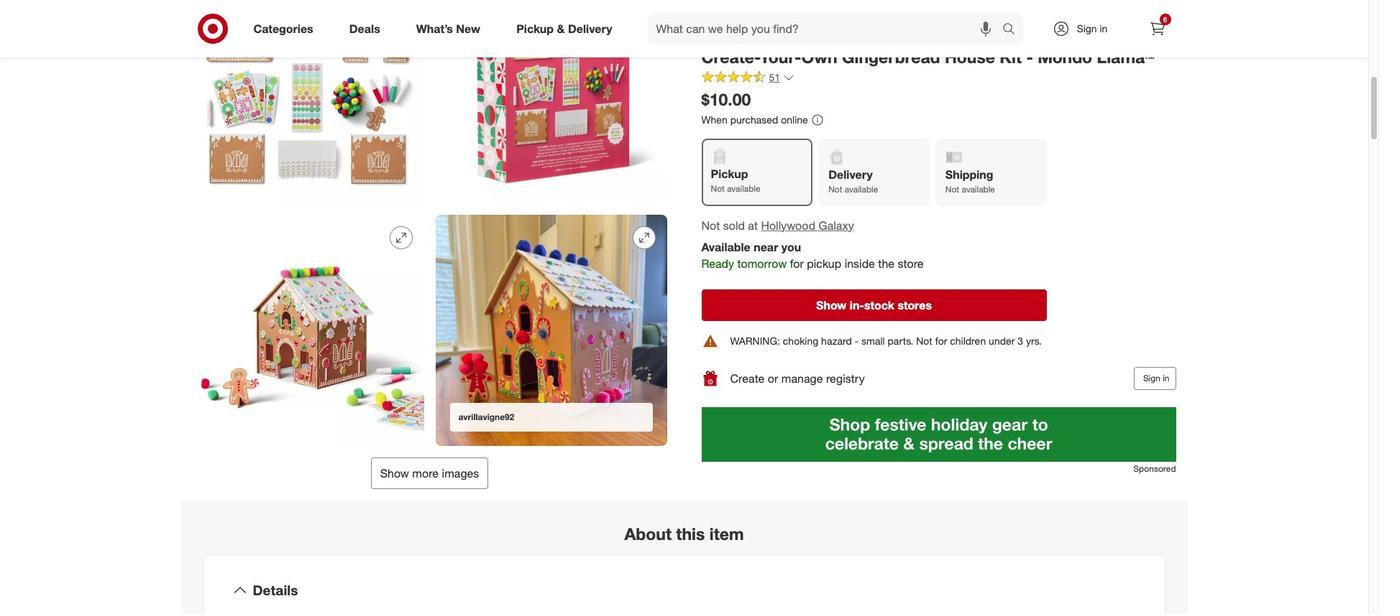 Task type: vqa. For each thing, say whether or not it's contained in the screenshot.
All filters 'dialog' at right
no



Task type: locate. For each thing, give the bounding box(es) containing it.
kit
[[1000, 47, 1022, 67]]

shipping
[[945, 168, 994, 182]]

sign in link
[[1040, 13, 1130, 45]]

sign
[[1077, 22, 1097, 35], [1143, 373, 1161, 384]]

create-your-own gingerbread house kit - mondo llama&#8482;, 2 of 10 image
[[192, 0, 424, 203]]

in
[[1100, 22, 1108, 35], [1163, 373, 1170, 384]]

for down you
[[790, 257, 804, 271]]

51
[[769, 71, 780, 83]]

llama™
[[1097, 47, 1154, 67]]

for
[[790, 257, 804, 271], [935, 335, 947, 347]]

0 horizontal spatial mondo
[[741, 30, 773, 42]]

show more images
[[380, 467, 479, 481]]

your-
[[760, 47, 801, 67]]

available for delivery
[[845, 184, 878, 195]]

registry
[[826, 371, 865, 386]]

- right kit
[[1026, 47, 1033, 67]]

pickup for not
[[711, 167, 748, 181]]

new
[[456, 21, 480, 36]]

available down the 'shipping'
[[962, 184, 995, 195]]

not for delivery
[[829, 184, 842, 195]]

show in-stock stores
[[816, 298, 932, 313]]

0 horizontal spatial available
[[727, 183, 761, 194]]

not inside shipping not available
[[945, 184, 959, 195]]

all
[[728, 30, 738, 42]]

1 horizontal spatial for
[[935, 335, 947, 347]]

delivery up galaxy
[[829, 168, 873, 182]]

1 vertical spatial in
[[1163, 373, 1170, 384]]

for left children
[[935, 335, 947, 347]]

not sold at hollywood galaxy
[[701, 218, 854, 232]]

galaxy
[[819, 218, 854, 232]]

2 horizontal spatial available
[[962, 184, 995, 195]]

pickup up sold on the right top of the page
[[711, 167, 748, 181]]

0 vertical spatial show
[[816, 298, 847, 313]]

pickup for &
[[516, 21, 554, 36]]

sign in inside button
[[1143, 373, 1170, 384]]

show left in-
[[816, 298, 847, 313]]

delivery right &
[[568, 21, 612, 36]]

1 vertical spatial sign
[[1143, 373, 1161, 384]]

available inside shipping not available
[[962, 184, 995, 195]]

available
[[701, 240, 751, 255]]

0 vertical spatial delivery
[[568, 21, 612, 36]]

6 link
[[1142, 13, 1173, 45]]

available inside delivery not available
[[845, 184, 878, 195]]

warning: choking hazard - small parts. not for children under 3 yrs.
[[730, 335, 1042, 347]]

1 horizontal spatial available
[[845, 184, 878, 195]]

not inside delivery not available
[[829, 184, 842, 195]]

pickup
[[516, 21, 554, 36], [711, 167, 748, 181]]

in-
[[850, 298, 864, 313]]

0 horizontal spatial -
[[855, 335, 859, 347]]

show
[[816, 298, 847, 313], [380, 467, 409, 481]]

3
[[1018, 335, 1023, 347]]

sign in button
[[1134, 367, 1176, 390]]

pickup
[[807, 257, 841, 271]]

available up galaxy
[[845, 184, 878, 195]]

pickup inside pickup not available
[[711, 167, 748, 181]]

store
[[898, 257, 924, 271]]

0 vertical spatial for
[[790, 257, 804, 271]]

details button
[[215, 568, 1153, 614]]

1 vertical spatial -
[[855, 335, 859, 347]]

shipping not available
[[945, 168, 995, 195]]

1 horizontal spatial show
[[816, 298, 847, 313]]

not up sold on the right top of the page
[[711, 183, 725, 194]]

1 vertical spatial pickup
[[711, 167, 748, 181]]

when
[[701, 113, 728, 125]]

show inside show more images button
[[380, 467, 409, 481]]

shop
[[701, 30, 725, 42]]

images
[[442, 467, 479, 481]]

mondo
[[741, 30, 773, 42], [1038, 47, 1092, 67]]

llama
[[775, 30, 803, 42]]

6
[[1163, 15, 1167, 24]]

stores
[[898, 298, 932, 313]]

&
[[557, 21, 565, 36]]

or
[[768, 371, 778, 386]]

small
[[861, 335, 885, 347]]

what's new
[[416, 21, 480, 36]]

show left more
[[380, 467, 409, 481]]

mondo right "all"
[[741, 30, 773, 42]]

pickup left &
[[516, 21, 554, 36]]

delivery
[[568, 21, 612, 36], [829, 168, 873, 182]]

online
[[781, 113, 808, 125]]

mondo down sign in link on the right top
[[1038, 47, 1092, 67]]

0 horizontal spatial for
[[790, 257, 804, 271]]

create or manage registry
[[730, 371, 865, 386]]

0 horizontal spatial show
[[380, 467, 409, 481]]

1 horizontal spatial -
[[1026, 47, 1033, 67]]

0 horizontal spatial delivery
[[568, 21, 612, 36]]

show for show in-stock stores
[[816, 298, 847, 313]]

-
[[1026, 47, 1033, 67], [855, 335, 859, 347]]

item
[[710, 524, 744, 544]]

show more images button
[[371, 458, 489, 490]]

1 vertical spatial sign in
[[1143, 373, 1170, 384]]

available inside pickup not available
[[727, 183, 761, 194]]

0 vertical spatial in
[[1100, 22, 1108, 35]]

available up 'at'
[[727, 183, 761, 194]]

0 vertical spatial pickup
[[516, 21, 554, 36]]

hollywood
[[761, 218, 816, 232]]

create-
[[701, 47, 760, 67]]

0 vertical spatial mondo
[[741, 30, 773, 42]]

pickup inside 'link'
[[516, 21, 554, 36]]

not inside pickup not available
[[711, 183, 725, 194]]

- left small
[[855, 335, 859, 347]]

categories
[[253, 21, 313, 36]]

deals link
[[337, 13, 398, 45]]

show inside show in-stock stores button
[[816, 298, 847, 313]]

warning:
[[730, 335, 780, 347]]

create-your-own gingerbread house kit - mondo llama&#8482;, 4 of 10 image
[[192, 215, 424, 447]]

1 horizontal spatial mondo
[[1038, 47, 1092, 67]]

0 vertical spatial -
[[1026, 47, 1033, 67]]

under
[[989, 335, 1015, 347]]

0 vertical spatial sign in
[[1077, 22, 1108, 35]]

1 horizontal spatial sign in
[[1143, 373, 1170, 384]]

1 horizontal spatial in
[[1163, 373, 1170, 384]]

stock
[[864, 298, 895, 313]]

1 vertical spatial delivery
[[829, 168, 873, 182]]

1 horizontal spatial sign
[[1143, 373, 1161, 384]]

choking
[[783, 335, 819, 347]]

1 horizontal spatial delivery
[[829, 168, 873, 182]]

not up galaxy
[[829, 184, 842, 195]]

1 horizontal spatial pickup
[[711, 167, 748, 181]]

show for show more images
[[380, 467, 409, 481]]

0 horizontal spatial pickup
[[516, 21, 554, 36]]

sign in
[[1077, 22, 1108, 35], [1143, 373, 1170, 384]]

0 vertical spatial sign
[[1077, 22, 1097, 35]]

not
[[711, 183, 725, 194], [829, 184, 842, 195], [945, 184, 959, 195], [701, 218, 720, 232], [916, 335, 933, 347]]

you
[[782, 240, 801, 255]]

$10.00
[[701, 89, 751, 109]]

not down the 'shipping'
[[945, 184, 959, 195]]

available
[[727, 183, 761, 194], [845, 184, 878, 195], [962, 184, 995, 195]]

0 horizontal spatial sign
[[1077, 22, 1097, 35]]

this
[[676, 524, 705, 544]]

1 vertical spatial show
[[380, 467, 409, 481]]

pickup & delivery link
[[504, 13, 630, 45]]

ready
[[701, 257, 734, 271]]

purchased
[[730, 113, 778, 125]]

when purchased online
[[701, 113, 808, 125]]



Task type: describe. For each thing, give the bounding box(es) containing it.
delivery inside delivery not available
[[829, 168, 873, 182]]

search button
[[996, 13, 1030, 47]]

more
[[412, 467, 439, 481]]

available for pickup
[[727, 183, 761, 194]]

not for pickup
[[711, 183, 725, 194]]

inside
[[845, 257, 875, 271]]

1 vertical spatial mondo
[[1038, 47, 1092, 67]]

shop all mondo llama create-your-own gingerbread house kit - mondo llama™
[[701, 30, 1154, 67]]

image gallery element
[[192, 0, 667, 490]]

sign inside button
[[1143, 373, 1161, 384]]

available near you ready tomorrow for pickup inside the store
[[701, 240, 924, 271]]

about this item
[[624, 524, 744, 544]]

not left sold on the right top of the page
[[701, 218, 720, 232]]

create
[[730, 371, 765, 386]]

0 horizontal spatial sign in
[[1077, 22, 1108, 35]]

parts.
[[888, 335, 914, 347]]

categories link
[[241, 13, 331, 45]]

sold
[[723, 218, 745, 232]]

not right parts.
[[916, 335, 933, 347]]

for inside available near you ready tomorrow for pickup inside the store
[[790, 257, 804, 271]]

pickup & delivery
[[516, 21, 612, 36]]

at
[[748, 218, 758, 232]]

photo from avrillavigne92, 5 of 10 image
[[435, 215, 667, 447]]

available for shipping
[[962, 184, 995, 195]]

hazard
[[821, 335, 852, 347]]

advertisement region
[[701, 408, 1176, 462]]

pickup not available
[[711, 167, 761, 194]]

near
[[754, 240, 778, 255]]

hollywood galaxy button
[[761, 217, 854, 234]]

manage
[[781, 371, 823, 386]]

- inside shop all mondo llama create-your-own gingerbread house kit - mondo llama™
[[1026, 47, 1033, 67]]

about
[[624, 524, 672, 544]]

search
[[996, 23, 1030, 37]]

not for shipping
[[945, 184, 959, 195]]

deals
[[349, 21, 380, 36]]

gingerbread
[[842, 47, 940, 67]]

1 vertical spatial for
[[935, 335, 947, 347]]

show in-stock stores button
[[701, 290, 1047, 321]]

create-your-own gingerbread house kit - mondo llama&#8482;, 3 of 10 image
[[435, 0, 667, 203]]

the
[[878, 257, 895, 271]]

children
[[950, 335, 986, 347]]

what's new link
[[404, 13, 498, 45]]

0 horizontal spatial in
[[1100, 22, 1108, 35]]

yrs.
[[1026, 335, 1042, 347]]

avrillavigne92
[[458, 412, 514, 423]]

own
[[801, 47, 838, 67]]

details
[[253, 582, 298, 599]]

51 link
[[701, 70, 795, 87]]

house
[[945, 47, 995, 67]]

tomorrow
[[737, 257, 787, 271]]

sponsored
[[1134, 464, 1176, 474]]

what's
[[416, 21, 453, 36]]

in inside button
[[1163, 373, 1170, 384]]

delivery inside 'link'
[[568, 21, 612, 36]]

delivery not available
[[829, 168, 878, 195]]

What can we help you find? suggestions appear below search field
[[648, 13, 1006, 45]]



